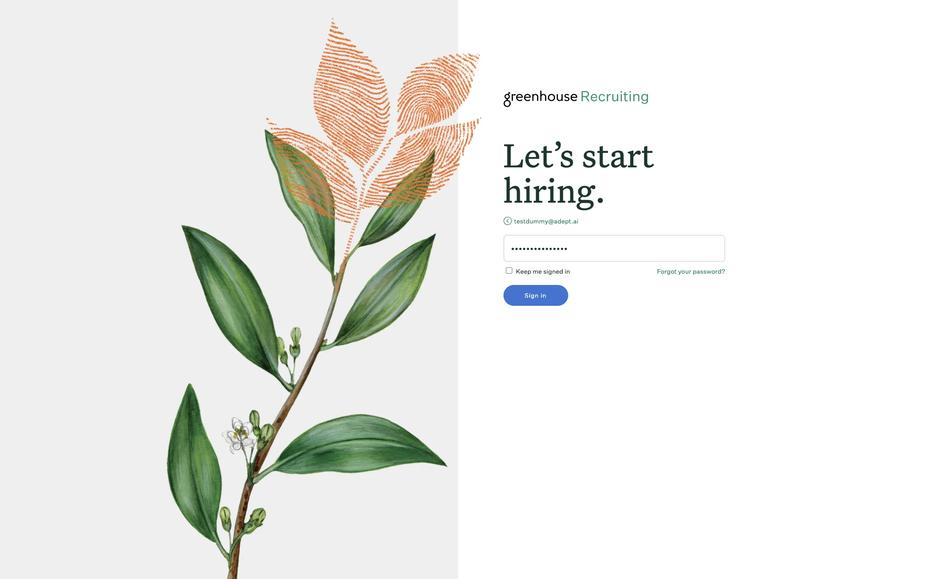Task type: describe. For each thing, give the bounding box(es) containing it.
your
[[678, 268, 692, 275]]

sign in button
[[503, 285, 568, 306]]

forgot your password?
[[657, 268, 725, 275]]

noun_next_3025204 image
[[503, 217, 512, 226]]

hiring.
[[503, 169, 606, 212]]

let's start hiring.
[[503, 133, 654, 212]]

sign
[[525, 292, 539, 299]]

Keep me signed in checkbox
[[503, 268, 515, 274]]

in inside button
[[541, 292, 547, 299]]

forgot
[[657, 268, 677, 275]]

keep
[[516, 268, 532, 275]]



Task type: vqa. For each thing, say whether or not it's contained in the screenshot.
Keep me signed in
yes



Task type: locate. For each thing, give the bounding box(es) containing it.
me
[[533, 268, 542, 275]]

sign in
[[525, 292, 547, 299]]

testdummy@adept.ai
[[514, 217, 579, 225]]

let's
[[503, 133, 575, 177]]

password?
[[693, 268, 725, 275]]

in right signed
[[565, 268, 570, 275]]

1 vertical spatial in
[[541, 292, 547, 299]]

start
[[582, 133, 654, 177]]

1 horizontal spatial in
[[565, 268, 570, 275]]

0 horizontal spatial in
[[541, 292, 547, 299]]

0 vertical spatial in
[[565, 268, 570, 275]]

signed
[[544, 268, 564, 275]]

Password password field
[[503, 235, 725, 262]]

keep me signed in
[[516, 268, 570, 275]]

in
[[565, 268, 570, 275], [541, 292, 547, 299]]

forgot your password? link
[[657, 268, 725, 275]]

in right sign
[[541, 292, 547, 299]]



